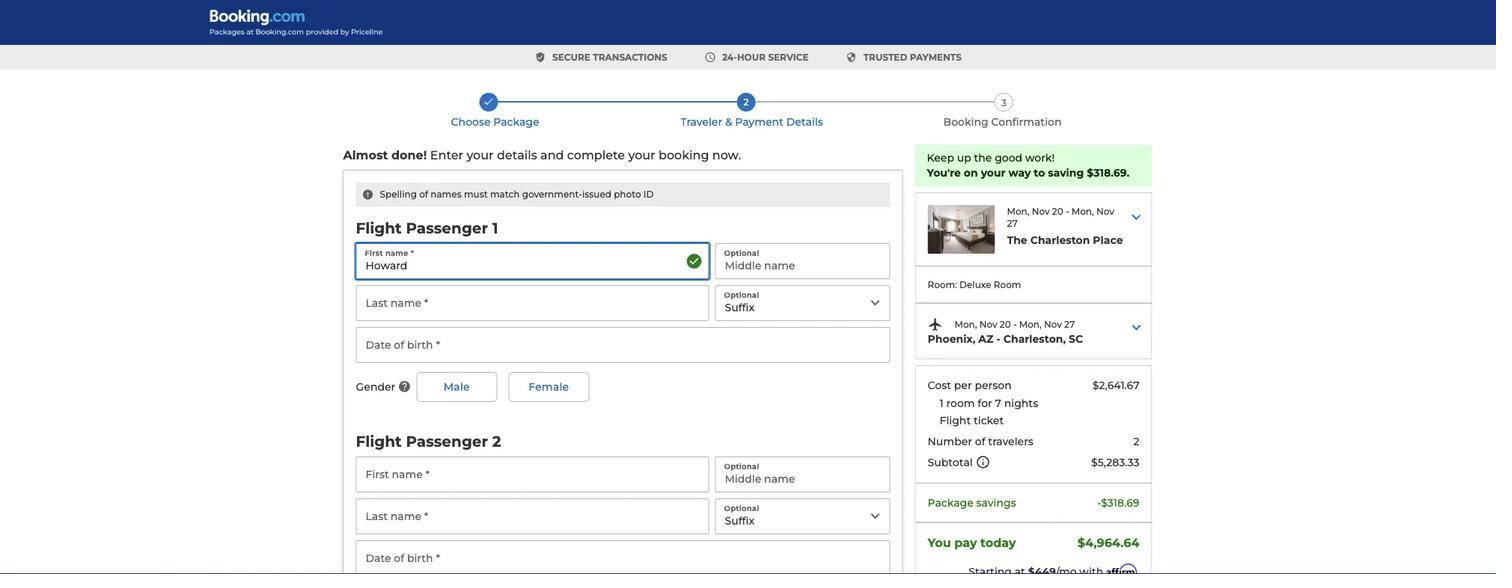 Task type: vqa. For each thing, say whether or not it's contained in the screenshot.
Mon, Nov 20 - Mon, Nov 27 The Charleston Place 20
yes



Task type: locate. For each thing, give the bounding box(es) containing it.
traveler
[[681, 115, 723, 128]]

1 vertical spatial 20
[[1000, 319, 1011, 330]]

spelling
[[380, 189, 417, 200]]

package down subtotal
[[928, 497, 974, 509]]

secure
[[553, 52, 591, 63]]

passenger
[[406, 219, 488, 237], [406, 432, 488, 450]]

1 horizontal spatial 1
[[940, 397, 944, 409]]

hour
[[737, 52, 766, 63]]

of
[[419, 189, 428, 200], [976, 435, 986, 448]]

your up id
[[629, 148, 656, 163]]

nov up place
[[1097, 206, 1115, 217]]

Optional text field
[[715, 243, 891, 279]]

names
[[431, 189, 462, 200]]

0 vertical spatial 27
[[1008, 218, 1018, 229]]

payments
[[910, 52, 962, 63]]

flight down gender
[[356, 432, 402, 450]]

issued
[[583, 189, 612, 200]]

secure transactions
[[553, 52, 668, 63]]

enter
[[430, 148, 464, 163]]

complete
[[567, 148, 625, 163]]

spelling of names must match government-issued photo id
[[380, 189, 654, 200]]

1 vertical spatial 27
[[1065, 319, 1075, 330]]

Optional text field
[[715, 457, 891, 493]]

27
[[1008, 218, 1018, 229], [1065, 319, 1075, 330]]

subtotal
[[928, 456, 973, 469]]

your
[[467, 148, 494, 163], [629, 148, 656, 163], [981, 166, 1006, 179]]

0 horizontal spatial package
[[494, 115, 540, 128]]

$2,641.67
[[1093, 379, 1140, 392]]

package savings
[[928, 497, 1017, 509]]

27 inside mon, nov 20 - mon, nov 27 the charleston place
[[1008, 218, 1018, 229]]

passenger for 1
[[406, 219, 488, 237]]

1 horizontal spatial of
[[976, 435, 986, 448]]

1
[[493, 219, 498, 237], [940, 397, 944, 409]]

0 horizontal spatial 27
[[1008, 218, 1018, 229]]

nights
[[1005, 397, 1039, 409]]

20
[[1053, 206, 1064, 217], [1000, 319, 1011, 330]]

you pay today
[[928, 536, 1017, 551]]

0 horizontal spatial of
[[419, 189, 428, 200]]

your inside keep up the good work! you're on your way to saving $318.69.
[[981, 166, 1006, 179]]

27 up sc
[[1065, 319, 1075, 330]]

you
[[928, 536, 952, 551]]

0 vertical spatial package
[[494, 115, 540, 128]]

trusted payments
[[864, 52, 962, 63]]

0 vertical spatial 1
[[493, 219, 498, 237]]

1 vertical spatial of
[[976, 435, 986, 448]]

male
[[444, 381, 470, 393]]

1 optional from the top
[[724, 249, 760, 258]]

24-
[[723, 52, 738, 63]]

flights image
[[928, 317, 943, 332]]

passenger down the names
[[406, 219, 488, 237]]

$5,283.33
[[1092, 456, 1140, 469]]

government-
[[522, 189, 583, 200]]

done!
[[392, 148, 427, 163]]

of up toggle tooltip image
[[976, 435, 986, 448]]

2 up second flight passenger's first name text field
[[493, 432, 501, 450]]

1 vertical spatial 1
[[940, 397, 944, 409]]

3
[[1002, 97, 1007, 108]]

travelers
[[989, 435, 1034, 448]]

flight passenger 2
[[356, 432, 501, 450]]

match
[[490, 189, 520, 200]]

id
[[644, 189, 654, 200]]

4 optional from the top
[[724, 504, 760, 513]]

of left the names
[[419, 189, 428, 200]]

mon, nov 20 - mon, nov 27 the charleston place
[[1008, 206, 1124, 247]]

27 for mon, nov 20 - mon, nov 27 the charleston place
[[1008, 218, 1018, 229]]

way
[[1009, 166, 1031, 179]]

-$318.69
[[1098, 497, 1140, 509]]

room:
[[928, 279, 958, 290]]

0 vertical spatial 20
[[1053, 206, 1064, 217]]

0 vertical spatial flight
[[356, 219, 402, 237]]

almost done! enter your details and complete your booking now.
[[343, 148, 741, 163]]

20 up phoenix, az - charleston, sc
[[1000, 319, 1011, 330]]

First name * text field
[[356, 243, 709, 279]]

2 optional from the top
[[724, 291, 760, 300]]

work!
[[1026, 152, 1055, 164]]

1 down cost
[[940, 397, 944, 409]]

0 vertical spatial passenger
[[406, 219, 488, 237]]

number
[[928, 435, 973, 448]]

2 horizontal spatial 2
[[1134, 435, 1140, 448]]

passenger for 2
[[406, 432, 488, 450]]

2 passenger from the top
[[406, 432, 488, 450]]

1 horizontal spatial package
[[928, 497, 974, 509]]

2 up traveler & payment details on the top of page
[[744, 97, 749, 107]]

choose package
[[451, 115, 540, 128]]

*
[[411, 249, 414, 258]]

1 vertical spatial passenger
[[406, 432, 488, 450]]

keep up the good work! you're on your way to saving $318.69.
[[927, 152, 1130, 179]]

24-hour service
[[723, 52, 809, 63]]

mon, up the
[[1008, 206, 1030, 217]]

1 passenger from the top
[[406, 219, 488, 237]]

now.
[[713, 148, 741, 163]]

cost
[[928, 379, 952, 392]]

2
[[744, 97, 749, 107], [493, 432, 501, 450], [1134, 435, 1140, 448]]

of for number
[[976, 435, 986, 448]]

mon,
[[1008, 206, 1030, 217], [1072, 206, 1095, 217], [955, 319, 978, 330], [1020, 319, 1042, 330]]

nov
[[1032, 206, 1050, 217], [1097, 206, 1115, 217], [980, 319, 998, 330], [1045, 319, 1062, 330]]

your for keep up the good work!
[[981, 166, 1006, 179]]

room: deluxe room
[[928, 279, 1022, 290]]

First flight passenger's date of birth telephone field
[[356, 327, 891, 363]]

the
[[975, 152, 992, 164]]

- up charleston
[[1066, 206, 1070, 217]]

choose
[[451, 115, 491, 128]]

on
[[964, 166, 978, 179]]

&
[[726, 115, 733, 128]]

cost per person
[[928, 379, 1012, 392]]

flight for flight passenger 2
[[356, 432, 402, 450]]

flight down room
[[940, 414, 971, 427]]

1 horizontal spatial your
[[629, 148, 656, 163]]

to
[[1034, 166, 1046, 179]]

20 inside mon, nov 20 - mon, nov 27 the charleston place
[[1053, 206, 1064, 217]]

2 vertical spatial flight
[[356, 432, 402, 450]]

your right enter at the left top of the page
[[467, 148, 494, 163]]

20 up charleston
[[1053, 206, 1064, 217]]

and
[[541, 148, 564, 163]]

1 horizontal spatial 27
[[1065, 319, 1075, 330]]

room
[[994, 279, 1022, 290]]

0 horizontal spatial 1
[[493, 219, 498, 237]]

good
[[995, 152, 1023, 164]]

-
[[1066, 206, 1070, 217], [1014, 319, 1017, 330], [997, 333, 1001, 346], [1098, 497, 1102, 509]]

2 up the $5,283.33
[[1134, 435, 1140, 448]]

booking.com packages image
[[209, 9, 384, 36]]

ticket
[[974, 414, 1004, 427]]

2 horizontal spatial your
[[981, 166, 1006, 179]]

flight up first
[[356, 219, 402, 237]]

confirmation
[[992, 115, 1062, 128]]

almost
[[343, 148, 388, 163]]

3 optional from the top
[[724, 462, 760, 471]]

package up details
[[494, 115, 540, 128]]

0 horizontal spatial 20
[[1000, 319, 1011, 330]]

your down the
[[981, 166, 1006, 179]]

1 horizontal spatial 20
[[1053, 206, 1064, 217]]

flight
[[356, 219, 402, 237], [940, 414, 971, 427], [356, 432, 402, 450]]

27 up the
[[1008, 218, 1018, 229]]

passenger down male
[[406, 432, 488, 450]]

1 down match
[[493, 219, 498, 237]]

package
[[494, 115, 540, 128], [928, 497, 974, 509]]

0 vertical spatial of
[[419, 189, 428, 200]]

1 vertical spatial flight
[[940, 414, 971, 427]]



Task type: describe. For each thing, give the bounding box(es) containing it.
service
[[769, 52, 809, 63]]

today
[[981, 536, 1017, 551]]

booking
[[944, 115, 989, 128]]

- up phoenix, az - charleston, sc
[[1014, 319, 1017, 330]]

deluxe
[[960, 279, 992, 290]]

phoenix, az - charleston, sc
[[928, 333, 1084, 346]]

sc
[[1069, 333, 1084, 346]]

room
[[947, 397, 975, 409]]

first
[[365, 249, 383, 258]]

pay
[[955, 536, 978, 551]]

Second flight passenger's first name text field
[[356, 457, 709, 493]]

of for spelling
[[419, 189, 428, 200]]

up
[[958, 152, 972, 164]]

mon, up charleston,
[[1020, 319, 1042, 330]]

per
[[955, 379, 972, 392]]

phoenix,
[[928, 333, 976, 346]]

photo
[[614, 189, 641, 200]]

20 for mon, nov 20 - mon, nov 27 the charleston place
[[1053, 206, 1064, 217]]

0 horizontal spatial 2
[[493, 432, 501, 450]]

Second flight passenger's date of birth telephone field
[[356, 541, 891, 574]]

1 horizontal spatial 2
[[744, 97, 749, 107]]

female
[[529, 381, 569, 393]]

number of travelers
[[928, 435, 1034, 448]]

gender
[[356, 381, 396, 393]]

trusted
[[864, 52, 908, 63]]

$318.69
[[1102, 497, 1140, 509]]

your for almost done!
[[629, 148, 656, 163]]

name
[[386, 249, 409, 258]]

- inside mon, nov 20 - mon, nov 27 the charleston place
[[1066, 206, 1070, 217]]

place
[[1094, 234, 1124, 247]]

optional for the second flight passenger's last name text box
[[724, 504, 760, 513]]

$4,964.64
[[1078, 536, 1140, 551]]

nov up az
[[980, 319, 998, 330]]

booking confirmation
[[944, 115, 1062, 128]]

traveler & payment details
[[681, 115, 824, 128]]

mon, nov 20 - mon, nov 27
[[955, 319, 1075, 330]]

must
[[464, 189, 488, 200]]

charleston
[[1031, 234, 1091, 247]]

optional for first flight passenger's last name text box
[[724, 291, 760, 300]]

Second flight passenger's last name text field
[[356, 499, 709, 535]]

27 for mon, nov 20 - mon, nov 27
[[1065, 319, 1075, 330]]

nov up charleston
[[1032, 206, 1050, 217]]

savings
[[977, 497, 1017, 509]]

details
[[787, 115, 824, 128]]

nov up charleston,
[[1045, 319, 1062, 330]]

first name *
[[365, 249, 414, 258]]

the
[[1008, 234, 1028, 247]]

optional for second flight passenger's first name text field
[[724, 462, 760, 471]]

0 horizontal spatial your
[[467, 148, 494, 163]]

keep
[[927, 152, 955, 164]]

$318.69.
[[1087, 166, 1130, 179]]

for
[[978, 397, 993, 409]]

mon, up charleston
[[1072, 206, 1095, 217]]

details
[[497, 148, 537, 163]]

input success image
[[686, 252, 704, 270]]

1 room  for 7 nights flight ticket
[[940, 397, 1039, 427]]

hotel image image
[[928, 205, 996, 254]]

saving
[[1049, 166, 1085, 179]]

mon, up phoenix,
[[955, 319, 978, 330]]

- up the $4,964.64
[[1098, 497, 1102, 509]]

transactions
[[593, 52, 668, 63]]

booking
[[659, 148, 709, 163]]

toggle tooltip image
[[976, 455, 991, 470]]

20 for mon, nov 20 - mon, nov 27
[[1000, 319, 1011, 330]]

flight inside 1 room  for 7 nights flight ticket
[[940, 414, 971, 427]]

First flight passenger's last name text field
[[356, 285, 709, 321]]

7
[[996, 397, 1002, 409]]

1 inside 1 room  for 7 nights flight ticket
[[940, 397, 944, 409]]

person
[[975, 379, 1012, 392]]

az
[[979, 333, 994, 346]]

flight passenger 1
[[356, 219, 498, 237]]

you're
[[927, 166, 961, 179]]

1 vertical spatial package
[[928, 497, 974, 509]]

charleston,
[[1004, 333, 1066, 346]]

- right az
[[997, 333, 1001, 346]]

payment
[[736, 115, 784, 128]]

flight for flight passenger 1
[[356, 219, 402, 237]]



